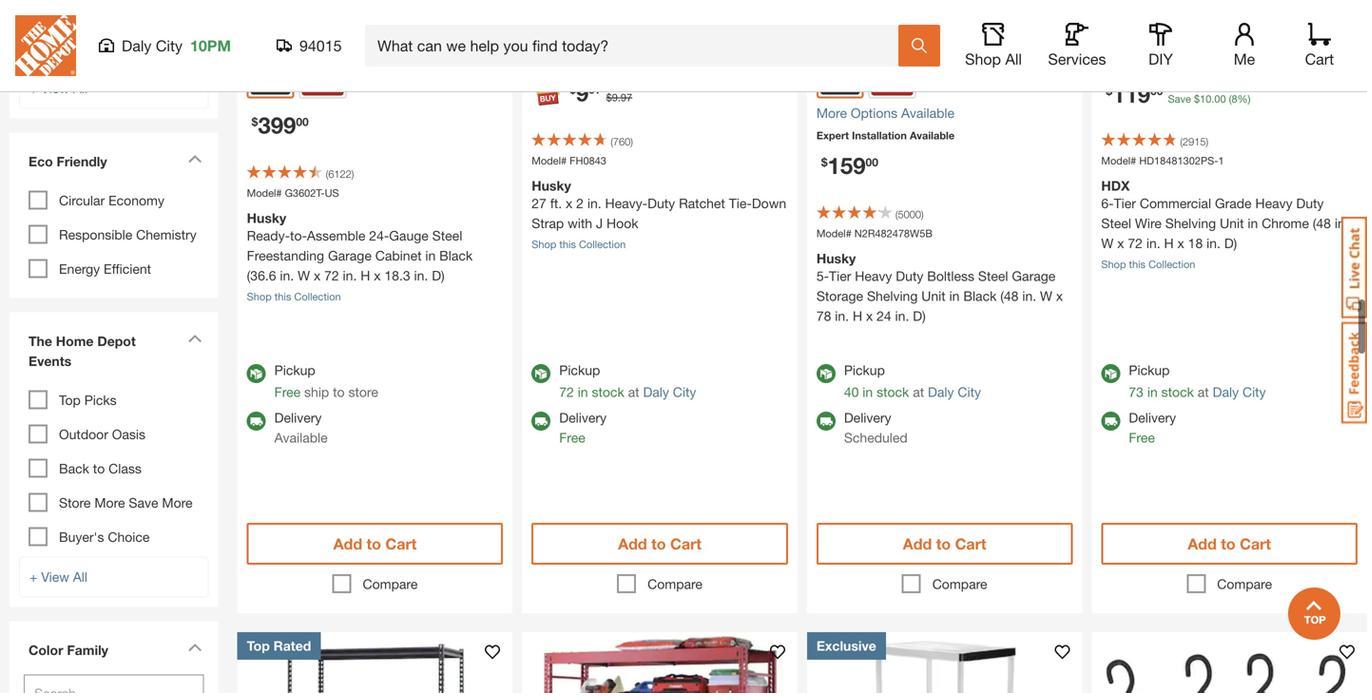 Task type: vqa. For each thing, say whether or not it's contained in the screenshot.
5-Tier Heavy Duty Steel Garage Storage Shelving Unit in Black (48 in. W x 72 in. H x 24 in. D) image on the bottom
yes



Task type: describe. For each thing, give the bounding box(es) containing it.
stock for 72 in stock
[[592, 382, 625, 398]]

18
[[1188, 233, 1203, 249]]

+ for outdoor oasis
[[29, 567, 37, 583]]

model# up 5- on the right top of the page
[[817, 225, 852, 238]]

boltless
[[927, 266, 975, 282]]

steel for husky ready-to-assemble 24-gauge steel freestanding garage cabinet in black (36.6 in. w x 72 in. h x 18.3 in. d) shop this collection
[[432, 226, 462, 241]]

duty inside the husky 27 ft. x 2 in. heavy-duty ratchet tie-down strap with j hook shop this collection
[[648, 193, 675, 209]]

) for $
[[631, 134, 633, 146]]

energy efficient
[[59, 259, 151, 275]]

h for wire
[[1165, 233, 1174, 249]]

gauge
[[389, 226, 429, 241]]

$ for $ 159 00
[[822, 153, 828, 167]]

00 for 159
[[866, 153, 879, 167]]

h inside the husky ready-to-assemble 24-gauge steel freestanding garage cabinet in black (36.6 in. w x 72 in. h x 18.3 in. d) shop this collection
[[361, 266, 370, 281]]

daly for pickup 73 in stock at daly city
[[1213, 382, 1239, 398]]

73
[[1129, 382, 1144, 398]]

options for hdx
[[1136, 51, 1183, 67]]

home
[[56, 331, 94, 347]]

husky for $
[[532, 176, 571, 192]]

24
[[877, 306, 892, 322]]

d) for wire
[[1225, 233, 1238, 249]]

black image
[[251, 53, 291, 93]]

us
[[325, 185, 339, 197]]

pickup inside pickup 40 in stock at daly city
[[844, 360, 885, 376]]

1
[[1219, 153, 1225, 165]]

red image
[[302, 52, 344, 94]]

the
[[29, 331, 52, 347]]

$ 119 00 save $ 10 . 00 ( 8 %)
[[1106, 78, 1251, 106]]

unit for grade
[[1220, 213, 1244, 229]]

expert installation available
[[817, 127, 955, 140]]

40
[[844, 382, 859, 398]]

g3602t-
[[285, 185, 325, 197]]

to for 73 in stock
[[1221, 533, 1236, 551]]

model# hd18481302ps-1
[[1102, 153, 1225, 165]]

choice
[[108, 527, 150, 543]]

save inside $ 119 00 save $ 10 . 00 ( 8 %)
[[1168, 91, 1192, 103]]

add for 399
[[333, 533, 362, 551]]

shop inside the husky ready-to-assemble 24-gauge steel freestanding garage cabinet in black (36.6 in. w x 72 in. h x 18.3 in. d) shop this collection
[[247, 289, 272, 301]]

cabinet
[[375, 246, 422, 261]]

caret icon image for color family
[[188, 641, 202, 650]]

back
[[59, 459, 89, 474]]

shop all button
[[963, 23, 1024, 68]]

store
[[349, 382, 378, 398]]

duty inside hdx 6-tier commercial grade heavy duty steel wire shelving unit in chrome (48 in. w x 72 in. h x 18 in. d) shop this collection
[[1297, 193, 1324, 209]]

tie-
[[729, 193, 752, 209]]

chrome
[[1262, 213, 1310, 229]]

(48 for steel
[[1001, 286, 1019, 302]]

add to cart button for save
[[1102, 521, 1358, 563]]

) for 399
[[352, 166, 354, 178]]

all inside button
[[1006, 50, 1022, 68]]

daly for pickup 40 in stock at daly city
[[928, 382, 954, 398]]

wire
[[1135, 213, 1162, 229]]

steel inside hdx 6-tier commercial grade heavy duty steel wire shelving unit in chrome (48 in. w x 72 in. h x 18 in. d) shop this collection
[[1102, 213, 1132, 229]]

399
[[258, 109, 296, 136]]

this inside the husky ready-to-assemble 24-gauge steel freestanding garage cabinet in black (36.6 in. w x 72 in. h x 18.3 in. d) shop this collection
[[275, 289, 291, 301]]

heavy-
[[605, 193, 648, 209]]

1 horizontal spatial more options available link
[[817, 101, 1073, 121]]

1 horizontal spatial more options available
[[817, 103, 955, 119]]

events
[[29, 351, 71, 367]]

10
[[1200, 91, 1212, 103]]

add to cart for $
[[618, 533, 702, 551]]

tier for 5-
[[829, 266, 852, 282]]

rated
[[274, 636, 311, 652]]

exclusive
[[817, 636, 877, 652]]

husky for 399
[[247, 208, 286, 224]]

0 horizontal spatial .
[[618, 89, 621, 102]]

add to cart for 399
[[333, 533, 417, 551]]

pickup free ship to store
[[275, 360, 378, 398]]

760
[[613, 134, 631, 146]]

in inside the husky ready-to-assemble 24-gauge steel freestanding garage cabinet in black (36.6 in. w x 72 in. h x 18.3 in. d) shop this collection
[[425, 246, 436, 261]]

72 inside hdx 6-tier commercial grade heavy duty steel wire shelving unit in chrome (48 in. w x 72 in. h x 18 in. d) shop this collection
[[1128, 233, 1143, 249]]

3 add to cart button from the left
[[817, 521, 1073, 563]]

available for pickup image for 73 in stock
[[1102, 362, 1121, 381]]

1 horizontal spatial options
[[851, 103, 898, 119]]

w inside the husky ready-to-assemble 24-gauge steel freestanding garage cabinet in black (36.6 in. w x 72 in. h x 18.3 in. d) shop this collection
[[298, 266, 310, 281]]

to for 40 in stock
[[936, 533, 951, 551]]

hook
[[607, 213, 639, 229]]

steel for husky 5-tier heavy duty boltless steel garage storage shelving unit in black (48 in. w x 78 in. h x 24 in. d)
[[979, 266, 1009, 282]]

this inside hdx 6-tier commercial grade heavy duty steel wire shelving unit in chrome (48 in. w x 72 in. h x 18 in. d) shop this collection
[[1129, 256, 1146, 269]]

shop inside the husky 27 ft. x 2 in. heavy-duty ratchet tie-down strap with j hook shop this collection
[[532, 236, 557, 249]]

stock for 73 in stock
[[1162, 382, 1194, 398]]

available for pickup image for 72 in stock
[[532, 362, 551, 381]]

more options available link for in.
[[532, 49, 788, 69]]

responsible
[[59, 225, 132, 240]]

outdoor
[[59, 424, 108, 440]]

3 compare from the left
[[933, 574, 988, 590]]

class
[[109, 459, 142, 474]]

6-
[[1102, 193, 1114, 209]]

available shipping image for scheduled
[[817, 410, 836, 429]]

h for storage
[[853, 306, 863, 322]]

available up expert installation available
[[902, 103, 955, 119]]

shop this collection link for $
[[532, 236, 626, 249]]

family
[[67, 640, 108, 656]]

top for top rated
[[247, 636, 270, 652]]

add for $
[[618, 533, 647, 551]]

available shipping image for 399
[[247, 410, 266, 429]]

94015
[[300, 37, 342, 55]]

me button
[[1214, 23, 1275, 68]]

to for 72 in stock
[[652, 533, 666, 551]]

+ view all for padded
[[29, 78, 88, 94]]

assemble
[[307, 226, 366, 241]]

black inside the husky ready-to-assemble 24-gauge steel freestanding garage cabinet in black (36.6 in. w x 72 in. h x 18.3 in. d) shop this collection
[[440, 246, 473, 261]]

husky 5-tier heavy duty boltless steel garage storage shelving unit in black (48 in. w x 78 in. h x 24 in. d)
[[817, 249, 1063, 322]]

the home depot logo image
[[15, 15, 76, 76]]

stock for 40 in stock
[[877, 382, 909, 398]]

d) inside the husky ready-to-assemble 24-gauge steel freestanding garage cabinet in black (36.6 in. w x 72 in. h x 18.3 in. d) shop this collection
[[432, 266, 445, 281]]

119
[[1113, 78, 1151, 106]]

available for pickup image for 40 in stock
[[817, 362, 836, 381]]

husky ready-to-assemble 24-gauge steel freestanding garage cabinet in black (36.6 in. w x 72 in. h x 18.3 in. d) shop this collection
[[247, 208, 473, 301]]

view for padded
[[41, 78, 69, 94]]

$ for $ 9 . 97
[[606, 89, 612, 102]]

00 for 399
[[296, 113, 309, 126]]

buyer's choice
[[59, 527, 150, 543]]

+ view all link for padded
[[19, 66, 209, 107]]

top picks link
[[59, 390, 117, 406]]

live chat image
[[1342, 217, 1368, 319]]

color
[[29, 640, 63, 656]]

the home depot events link
[[19, 320, 209, 384]]

daly city 10pm
[[122, 37, 231, 55]]

daly city link for pickup 40 in stock at daly city
[[928, 382, 981, 398]]

5000
[[898, 206, 922, 219]]

$ for $ 9 97
[[570, 81, 576, 94]]

pickup for 399
[[275, 360, 315, 376]]

pickup for save
[[1129, 360, 1170, 376]]

color family link
[[19, 629, 209, 673]]

at for 73 in stock
[[1198, 382, 1209, 398]]

circular economy
[[59, 190, 165, 206]]

outdoor oasis link
[[59, 424, 146, 440]]

options for husky
[[566, 51, 613, 67]]

delivery for 399
[[275, 408, 322, 424]]

pickup for $
[[559, 360, 600, 376]]

compare for $
[[648, 574, 703, 590]]

( up n2r482478w5b
[[896, 206, 898, 219]]

(48 for duty
[[1313, 213, 1332, 229]]

1 horizontal spatial 97
[[621, 89, 633, 102]]

72 inside the husky ready-to-assemble 24-gauge steel freestanding garage cabinet in black (36.6 in. w x 72 in. h x 18.3 in. d) shop this collection
[[324, 266, 339, 281]]

delivery for $
[[559, 408, 607, 424]]

eco friendly
[[29, 152, 107, 167]]

9 for $ 9 97
[[576, 77, 589, 104]]

economy
[[109, 190, 165, 206]]

hdx
[[1102, 176, 1130, 192]]

city for pickup 73 in stock at daly city
[[1243, 382, 1266, 398]]

in. inside the husky 27 ft. x 2 in. heavy-duty ratchet tie-down strap with j hook shop this collection
[[588, 193, 602, 209]]

18.3
[[385, 266, 410, 281]]

strap
[[532, 213, 564, 229]]

responsible chemistry link
[[59, 225, 197, 240]]

all for top picks
[[73, 567, 88, 583]]

expert
[[817, 127, 849, 140]]

add to cart for save
[[1188, 533, 1272, 551]]

daly for pickup 72 in stock at daly city
[[643, 382, 669, 398]]

hdx 6-tier commercial grade heavy duty steel wire shelving unit in chrome (48 in. w x 72 in. h x 18 in. d) shop this collection
[[1102, 176, 1349, 269]]

available shipping image for $
[[532, 410, 551, 429]]

diy button
[[1131, 23, 1192, 68]]

5-
[[817, 266, 829, 282]]

model# fh0843
[[532, 153, 607, 165]]

this inside the husky 27 ft. x 2 in. heavy-duty ratchet tie-down strap with j hook shop this collection
[[560, 236, 576, 249]]

free for 72 in stock
[[559, 428, 586, 444]]

Search text field
[[24, 673, 204, 693]]

compare for save
[[1218, 574, 1273, 590]]

5-tier plastic garage storage shelving unit in gray (36 in. w x 72 in. h x 24 in. d) image
[[807, 630, 1083, 693]]

+ view all for outdoor oasis
[[29, 567, 88, 583]]

0 horizontal spatial save
[[129, 493, 158, 509]]

add for save
[[1188, 533, 1217, 551]]

circular economy link
[[59, 190, 165, 206]]

energy efficient link
[[59, 259, 151, 275]]

garage inside the husky 5-tier heavy duty boltless steel garage storage shelving unit in black (48 in. w x 78 in. h x 24 in. d)
[[1012, 266, 1056, 282]]

78
[[817, 306, 832, 322]]

( 5000 )
[[896, 206, 924, 219]]

27 ft. x 2 in. heavy-duty ratchet tie-down strap with j hook image
[[522, 0, 798, 39]]

( 6122 )
[[326, 166, 354, 178]]

$ for $ 119 00 save $ 10 . 00 ( 8 %)
[[1106, 82, 1113, 95]]

to-
[[290, 226, 307, 241]]

( 2915 )
[[1181, 134, 1209, 146]]

chemistry
[[136, 225, 197, 240]]

model# for 399
[[247, 185, 282, 197]]

to inside pickup free ship to store
[[333, 382, 345, 398]]



Task type: locate. For each thing, give the bounding box(es) containing it.
. right $ 9 97
[[618, 89, 621, 102]]

0 vertical spatial shop this collection link
[[532, 236, 626, 249]]

1 vertical spatial h
[[361, 266, 370, 281]]

1 horizontal spatial heavy
[[1256, 193, 1293, 209]]

$ 399 00
[[252, 109, 309, 136]]

2 vertical spatial shop this collection link
[[247, 289, 341, 301]]

top picks
[[59, 390, 117, 406]]

0 vertical spatial w
[[1102, 233, 1114, 249]]

shop down the 5-tier heavy duty boltless steel garage storage shelving unit in black (48 in. w x 78 in. h x 24 in. d) image
[[965, 50, 1001, 68]]

portable link
[[59, 4, 109, 20]]

d) inside hdx 6-tier commercial grade heavy duty steel wire shelving unit in chrome (48 in. w x 72 in. h x 18 in. d) shop this collection
[[1225, 233, 1238, 249]]

97 inside $ 9 97
[[589, 81, 602, 94]]

caret icon image
[[188, 152, 202, 161], [188, 332, 202, 341], [188, 641, 202, 650]]

1 horizontal spatial daly city link
[[928, 382, 981, 398]]

$
[[570, 81, 576, 94], [1106, 82, 1113, 95], [606, 89, 612, 102], [1194, 91, 1200, 103], [252, 113, 258, 126], [822, 153, 828, 167]]

installation
[[852, 127, 907, 140]]

d) right 18.3
[[432, 266, 445, 281]]

back to class
[[59, 459, 142, 474]]

1 vertical spatial caret icon image
[[188, 332, 202, 341]]

h left 18
[[1165, 233, 1174, 249]]

more options available for husky
[[532, 51, 670, 67]]

1 vertical spatial this
[[1129, 256, 1146, 269]]

heavy inside the husky 5-tier heavy duty boltless steel garage storage shelving unit in black (48 in. w x 78 in. h x 24 in. d)
[[855, 266, 892, 282]]

$ inside $ 159 00
[[822, 153, 828, 167]]

buyer's
[[59, 527, 104, 543]]

all left services
[[1006, 50, 1022, 68]]

storage
[[817, 286, 864, 302]]

shelving up 18
[[1166, 213, 1217, 229]]

2 horizontal spatial d)
[[1225, 233, 1238, 249]]

1 available shipping image from the left
[[817, 410, 836, 429]]

this down (36.6
[[275, 289, 291, 301]]

compare for 399
[[363, 574, 418, 590]]

city inside pickup 40 in stock at daly city
[[958, 382, 981, 398]]

black inside the husky 5-tier heavy duty boltless steel garage storage shelving unit in black (48 in. w x 78 in. h x 24 in. d)
[[964, 286, 997, 302]]

+ view all link down padded link
[[19, 66, 209, 107]]

at
[[628, 382, 640, 398], [913, 382, 925, 398], [1198, 382, 1209, 398]]

0 horizontal spatial more options available
[[532, 51, 670, 67]]

compare up 5-tier heavy duty steel garage storage shelving unit in black (48 in. w x 72 in. h x 24 in. d) image
[[363, 574, 418, 590]]

husky inside the husky ready-to-assemble 24-gauge steel freestanding garage cabinet in black (36.6 in. w x 72 in. h x 18.3 in. d) shop this collection
[[247, 208, 286, 224]]

with
[[568, 213, 593, 229]]

top
[[59, 390, 81, 406], [247, 636, 270, 652]]

collection inside the husky 27 ft. x 2 in. heavy-duty ratchet tie-down strap with j hook shop this collection
[[579, 236, 626, 249]]

x inside the husky 27 ft. x 2 in. heavy-duty ratchet tie-down strap with j hook shop this collection
[[566, 193, 573, 209]]

0 vertical spatial h
[[1165, 233, 1174, 249]]

duty left boltless
[[896, 266, 924, 282]]

caret icon image right depot
[[188, 332, 202, 341]]

model# left fh0843
[[532, 153, 567, 165]]

tier up storage
[[829, 266, 852, 282]]

in inside the husky 5-tier heavy duty boltless steel garage storage shelving unit in black (48 in. w x 78 in. h x 24 in. d)
[[950, 286, 960, 302]]

delivery free down pickup 72 in stock at daly city on the bottom of the page
[[559, 408, 607, 444]]

available down 27 ft. x 2 in. heavy-duty ratchet tie-down strap with j hook image
[[617, 51, 670, 67]]

2 compare from the left
[[648, 574, 703, 590]]

more options available link for heavy
[[1102, 49, 1358, 69]]

3 add to cart from the left
[[903, 533, 987, 551]]

1 vertical spatial + view all link
[[19, 555, 209, 596]]

0 horizontal spatial 72
[[324, 266, 339, 281]]

97 right $ 9 97
[[621, 89, 633, 102]]

shop this collection link down (36.6
[[247, 289, 341, 301]]

2 horizontal spatial at
[[1198, 382, 1209, 398]]

1 vertical spatial +
[[29, 567, 37, 583]]

delivery scheduled
[[844, 408, 908, 444]]

collection down freestanding
[[294, 289, 341, 301]]

black
[[440, 246, 473, 261], [964, 286, 997, 302]]

model# up hdx
[[1102, 153, 1137, 165]]

shop down (36.6
[[247, 289, 272, 301]]

00 for 119
[[1151, 82, 1164, 95]]

1 horizontal spatial free
[[559, 428, 586, 444]]

shop this collection link down wire
[[1102, 256, 1196, 269]]

10pm
[[190, 37, 231, 55]]

unit down "grade"
[[1220, 213, 1244, 229]]

available for pickup image
[[532, 362, 551, 381], [1102, 362, 1121, 381]]

color family
[[29, 640, 108, 656]]

in inside pickup 73 in stock at daly city
[[1148, 382, 1158, 398]]

daly inside pickup 73 in stock at daly city
[[1213, 382, 1239, 398]]

1 vertical spatial unit
[[922, 286, 946, 302]]

d) right 18
[[1225, 233, 1238, 249]]

1 in. x 12 ft. ratchet tie down with s hook (4-pack) image
[[1092, 630, 1368, 693]]

pickup inside pickup 73 in stock at daly city
[[1129, 360, 1170, 376]]

1 vertical spatial husky
[[247, 208, 286, 224]]

1 horizontal spatial (48
[[1313, 213, 1332, 229]]

more options available link down 27 ft. x 2 in. heavy-duty ratchet tie-down strap with j hook image
[[532, 49, 788, 69]]

0 vertical spatial unit
[[1220, 213, 1244, 229]]

at for 72 in stock
[[628, 382, 640, 398]]

stock inside pickup 72 in stock at daly city
[[592, 382, 625, 398]]

efficient
[[104, 259, 151, 275]]

0 vertical spatial +
[[29, 78, 37, 94]]

1 horizontal spatial garage
[[1012, 266, 1056, 282]]

this down with
[[560, 236, 576, 249]]

caret icon image left "top rated" at the left of page
[[188, 641, 202, 650]]

0 vertical spatial collection
[[579, 236, 626, 249]]

steel
[[1102, 213, 1132, 229], [432, 226, 462, 241], [979, 266, 1009, 282]]

0 horizontal spatial collection
[[294, 289, 341, 301]]

6122
[[328, 166, 352, 178]]

( up us
[[326, 166, 328, 178]]

0 horizontal spatial husky
[[247, 208, 286, 224]]

ft.
[[550, 193, 562, 209]]

) for save
[[1206, 134, 1209, 146]]

2 horizontal spatial more options available link
[[1102, 49, 1358, 69]]

3 caret icon image from the top
[[188, 641, 202, 650]]

stock inside pickup 73 in stock at daly city
[[1162, 382, 1194, 398]]

1 + from the top
[[29, 78, 37, 94]]

stock inside pickup 40 in stock at daly city
[[877, 382, 909, 398]]

2 available for pickup image from the left
[[1102, 362, 1121, 381]]

2 + view all link from the top
[[19, 555, 209, 596]]

garage right boltless
[[1012, 266, 1056, 282]]

3 pickup from the left
[[844, 360, 885, 376]]

back to class link
[[59, 459, 142, 474]]

0 vertical spatial d)
[[1225, 233, 1238, 249]]

model# for $
[[532, 153, 567, 165]]

2 horizontal spatial 72
[[1128, 233, 1143, 249]]

+ view all down the home depot logo
[[29, 78, 88, 94]]

1 horizontal spatial 9
[[612, 89, 618, 102]]

+
[[29, 78, 37, 94], [29, 567, 37, 583]]

options up $ 119 00 save $ 10 . 00 ( 8 %)
[[1136, 51, 1183, 67]]

( left %)
[[1229, 91, 1232, 103]]

caret icon image inside eco friendly link
[[188, 152, 202, 161]]

1 vertical spatial garage
[[1012, 266, 1056, 282]]

pickup inside pickup free ship to store
[[275, 360, 315, 376]]

2 add from the left
[[618, 533, 647, 551]]

1 vertical spatial shelving
[[867, 286, 918, 302]]

model# g3602t-us
[[247, 185, 339, 197]]

1 compare from the left
[[363, 574, 418, 590]]

1 available for pickup image from the left
[[247, 362, 266, 381]]

94015 button
[[277, 36, 342, 55]]

free for 73 in stock
[[1129, 428, 1155, 444]]

2 horizontal spatial duty
[[1297, 193, 1324, 209]]

delivery free for 72
[[559, 408, 607, 444]]

d) for storage
[[913, 306, 926, 322]]

6-tier commercial grade heavy duty steel wire shelving unit in chrome (48 in. w x 72 in. h x 18 in. d) image
[[1092, 0, 1368, 39]]

2 available shipping image from the left
[[532, 410, 551, 429]]

w inside the husky 5-tier heavy duty boltless steel garage storage shelving unit in black (48 in. w x 78 in. h x 24 in. d)
[[1040, 286, 1053, 302]]

1 vertical spatial tier
[[829, 266, 852, 282]]

pickup 40 in stock at daly city
[[844, 360, 981, 398]]

1 horizontal spatial unit
[[1220, 213, 1244, 229]]

city for pickup 72 in stock at daly city
[[673, 382, 697, 398]]

compare
[[363, 574, 418, 590], [648, 574, 703, 590], [933, 574, 988, 590], [1218, 574, 1273, 590]]

black down boltless
[[964, 286, 997, 302]]

cart for $
[[670, 533, 702, 551]]

2 horizontal spatial w
[[1102, 233, 1114, 249]]

x
[[566, 193, 573, 209], [1118, 233, 1125, 249], [1178, 233, 1185, 249], [314, 266, 321, 281], [374, 266, 381, 281], [1056, 286, 1063, 302], [866, 306, 873, 322]]

collection down j
[[579, 236, 626, 249]]

2 available for pickup image from the left
[[817, 362, 836, 381]]

00 inside $ 399 00
[[296, 113, 309, 126]]

3 daly city link from the left
[[1213, 382, 1266, 398]]

caret icon image inside the home depot events link
[[188, 332, 202, 341]]

1 vertical spatial heavy
[[855, 266, 892, 282]]

available shipping image
[[817, 410, 836, 429], [1102, 410, 1121, 429]]

1 add to cart from the left
[[333, 533, 417, 551]]

shop
[[965, 50, 1001, 68], [532, 236, 557, 249], [1102, 256, 1126, 269], [247, 289, 272, 301]]

1 add from the left
[[333, 533, 362, 551]]

$ 159 00
[[822, 150, 879, 177]]

shop this collection link for 399
[[247, 289, 341, 301]]

shop this collection link for save
[[1102, 256, 1196, 269]]

duty inside the husky 5-tier heavy duty boltless steel garage storage shelving unit in black (48 in. w x 78 in. h x 24 in. d)
[[896, 266, 924, 282]]

0 horizontal spatial unit
[[922, 286, 946, 302]]

cart link
[[1299, 23, 1341, 68]]

0 horizontal spatial heavy
[[855, 266, 892, 282]]

1 delivery free from the left
[[559, 408, 607, 444]]

available for pickup image left pickup 73 in stock at daly city
[[1102, 362, 1121, 381]]

1 add to cart button from the left
[[247, 521, 503, 563]]

1 horizontal spatial 72
[[559, 382, 574, 398]]

2 horizontal spatial this
[[1129, 256, 1146, 269]]

options
[[566, 51, 613, 67], [1136, 51, 1183, 67], [851, 103, 898, 119]]

0 vertical spatial save
[[1168, 91, 1192, 103]]

0 vertical spatial (48
[[1313, 213, 1332, 229]]

2 horizontal spatial free
[[1129, 428, 1155, 444]]

city for pickup 40 in stock at daly city
[[958, 382, 981, 398]]

options up $ 9 97
[[566, 51, 613, 67]]

steel inside the husky 5-tier heavy duty boltless steel garage storage shelving unit in black (48 in. w x 78 in. h x 24 in. d)
[[979, 266, 1009, 282]]

2 delivery from the left
[[559, 408, 607, 424]]

more options available link up 8
[[1102, 49, 1358, 69]]

delivery free for 73
[[1129, 408, 1177, 444]]

+ for padded
[[29, 78, 37, 94]]

caret icon image inside "color family" link
[[188, 641, 202, 650]]

n2r482478w5b
[[855, 225, 933, 238]]

view down buyer's
[[41, 567, 69, 583]]

add to cart button for $
[[532, 521, 788, 563]]

caret icon image for the home depot events
[[188, 332, 202, 341]]

more options available for hdx
[[1102, 51, 1240, 67]]

model# left g3602t-
[[247, 185, 282, 197]]

grade
[[1215, 193, 1252, 209]]

top rated
[[247, 636, 311, 652]]

shop all
[[965, 50, 1022, 68]]

d) right 24
[[913, 306, 926, 322]]

( for save
[[1181, 134, 1183, 146]]

cart
[[1306, 50, 1335, 68], [386, 533, 417, 551], [670, 533, 702, 551], [955, 533, 987, 551], [1240, 533, 1272, 551]]

h inside hdx 6-tier commercial grade heavy duty steel wire shelving unit in chrome (48 in. w x 72 in. h x 18 in. d) shop this collection
[[1165, 233, 1174, 249]]

3 delivery from the left
[[844, 408, 892, 424]]

4 delivery from the left
[[1129, 408, 1177, 424]]

at inside pickup 72 in stock at daly city
[[628, 382, 640, 398]]

$ inside $ 399 00
[[252, 113, 258, 126]]

4 compare from the left
[[1218, 574, 1273, 590]]

5-tier heavy duty boltless steel garage storage shelving unit in black (48 in. w x 78 in. h x 24 in. d) image
[[807, 0, 1083, 39]]

0 horizontal spatial options
[[566, 51, 613, 67]]

daly inside pickup 72 in stock at daly city
[[643, 382, 669, 398]]

daly city link for pickup 73 in stock at daly city
[[1213, 382, 1266, 398]]

husky up ft.
[[532, 176, 571, 192]]

delivery available
[[275, 408, 328, 444]]

garage inside the husky ready-to-assemble 24-gauge steel freestanding garage cabinet in black (36.6 in. w x 72 in. h x 18.3 in. d) shop this collection
[[328, 246, 372, 261]]

. inside $ 119 00 save $ 10 . 00 ( 8 %)
[[1212, 91, 1215, 103]]

collection inside hdx 6-tier commercial grade heavy duty steel wire shelving unit in chrome (48 in. w x 72 in. h x 18 in. d) shop this collection
[[1149, 256, 1196, 269]]

shelving inside hdx 6-tier commercial grade heavy duty steel wire shelving unit in chrome (48 in. w x 72 in. h x 18 in. d) shop this collection
[[1166, 213, 1217, 229]]

4 add to cart from the left
[[1188, 533, 1272, 551]]

caret icon image for eco friendly
[[188, 152, 202, 161]]

3 stock from the left
[[1162, 382, 1194, 398]]

more options available up $ 9 97
[[532, 51, 670, 67]]

add to cart
[[333, 533, 417, 551], [618, 533, 702, 551], [903, 533, 987, 551], [1188, 533, 1272, 551]]

1 horizontal spatial delivery free
[[1129, 408, 1177, 444]]

freestanding
[[247, 246, 324, 261]]

0 vertical spatial top
[[59, 390, 81, 406]]

$ right $ 9 97
[[606, 89, 612, 102]]

1 stock from the left
[[592, 382, 625, 398]]

delivery down ship
[[275, 408, 322, 424]]

( 760 )
[[611, 134, 633, 146]]

97
[[589, 81, 602, 94], [621, 89, 633, 102]]

5-tier heavy duty steel garage storage shelving unit in black (48 in. w x 72 in. h x 24 in. d) image
[[237, 630, 513, 693]]

model# for save
[[1102, 153, 1137, 165]]

1 view from the top
[[41, 78, 69, 94]]

4 add to cart button from the left
[[1102, 521, 1358, 563]]

delivery inside delivery available
[[275, 408, 322, 424]]

daly inside pickup 40 in stock at daly city
[[928, 382, 954, 398]]

shop inside hdx 6-tier commercial grade heavy duty steel wire shelving unit in chrome (48 in. w x 72 in. h x 18 in. d) shop this collection
[[1102, 256, 1126, 269]]

oasis
[[112, 424, 146, 440]]

unit inside the husky 5-tier heavy duty boltless steel garage storage shelving unit in black (48 in. w x 78 in. h x 24 in. d)
[[922, 286, 946, 302]]

1 horizontal spatial black
[[964, 286, 997, 302]]

husky inside the husky 5-tier heavy duty boltless steel garage storage shelving unit in black (48 in. w x 78 in. h x 24 in. d)
[[817, 249, 856, 264]]

3 at from the left
[[1198, 382, 1209, 398]]

0 horizontal spatial this
[[275, 289, 291, 301]]

1 horizontal spatial available for pickup image
[[1102, 362, 1121, 381]]

garage down assemble
[[328, 246, 372, 261]]

0 horizontal spatial tier
[[829, 266, 852, 282]]

fh0843
[[570, 153, 607, 165]]

1 vertical spatial + view all
[[29, 567, 88, 583]]

husky up 5- on the right top of the page
[[817, 249, 856, 264]]

+ view all link for outdoor oasis
[[19, 555, 209, 596]]

store
[[59, 493, 91, 509]]

daly
[[122, 37, 152, 55], [643, 382, 669, 398], [928, 382, 954, 398], [1213, 382, 1239, 398]]

00 left 8
[[1215, 91, 1226, 103]]

shelving inside the husky 5-tier heavy duty boltless steel garage storage shelving unit in black (48 in. w x 78 in. h x 24 in. d)
[[867, 286, 918, 302]]

j
[[596, 213, 603, 229]]

1 horizontal spatial this
[[560, 236, 576, 249]]

1 + view all link from the top
[[19, 66, 209, 107]]

steel right boltless
[[979, 266, 1009, 282]]

h inside the husky 5-tier heavy duty boltless steel garage storage shelving unit in black (48 in. w x 78 in. h x 24 in. d)
[[853, 306, 863, 322]]

1 horizontal spatial shelving
[[1166, 213, 1217, 229]]

circular
[[59, 190, 105, 206]]

top left rated
[[247, 636, 270, 652]]

free down 73
[[1129, 428, 1155, 444]]

feedback link image
[[1342, 321, 1368, 424]]

compare up 5-tier plastic garage storage shelving unit in gray (36 in. w x 72 in. h x 24 in. d) image
[[933, 574, 988, 590]]

2 horizontal spatial daly city link
[[1213, 382, 1266, 398]]

all down padded
[[73, 78, 88, 94]]

duty left ratchet
[[648, 193, 675, 209]]

diy
[[1149, 50, 1173, 68]]

delivery
[[275, 408, 322, 424], [559, 408, 607, 424], [844, 408, 892, 424], [1129, 408, 1177, 424]]

( for 399
[[326, 166, 328, 178]]

more options available up $ 119 00 save $ 10 . 00 ( 8 %)
[[1102, 51, 1240, 67]]

1 vertical spatial save
[[129, 493, 158, 509]]

padded link
[[59, 38, 106, 54]]

2 vertical spatial 72
[[559, 382, 574, 398]]

9 right $ 9 97
[[612, 89, 618, 102]]

2 horizontal spatial h
[[1165, 233, 1174, 249]]

0 vertical spatial this
[[560, 236, 576, 249]]

available for pickup image for free
[[247, 362, 266, 381]]

1 vertical spatial view
[[41, 567, 69, 583]]

2 + from the top
[[29, 567, 37, 583]]

view down the home depot logo
[[41, 78, 69, 94]]

options up installation
[[851, 103, 898, 119]]

the home depot events
[[29, 331, 136, 367]]

steel inside the husky ready-to-assemble 24-gauge steel freestanding garage cabinet in black (36.6 in. w x 72 in. h x 18.3 in. d) shop this collection
[[432, 226, 462, 241]]

all down buyer's
[[73, 567, 88, 583]]

red image
[[872, 52, 914, 94]]

(48 inside the husky 5-tier heavy duty boltless steel garage storage shelving unit in black (48 in. w x 78 in. h x 24 in. d)
[[1001, 286, 1019, 302]]

tier inside the husky 5-tier heavy duty boltless steel garage storage shelving unit in black (48 in. w x 78 in. h x 24 in. d)
[[829, 266, 852, 282]]

in inside pickup 72 in stock at daly city
[[578, 382, 588, 398]]

cart for 399
[[386, 533, 417, 551]]

What can we help you find today? search field
[[378, 26, 898, 66]]

1 horizontal spatial duty
[[896, 266, 924, 282]]

$ left 8
[[1194, 91, 1200, 103]]

top for top picks
[[59, 390, 81, 406]]

husky up the ready-
[[247, 208, 286, 224]]

at inside pickup 40 in stock at daly city
[[913, 382, 925, 398]]

9 left $ 9 . 97
[[576, 77, 589, 104]]

tier down hdx
[[1114, 193, 1136, 209]]

save
[[1168, 91, 1192, 103], [129, 493, 158, 509]]

4-tier industrial duty steel freestanding garage storage shelving unit in red (77 in. w x 78 in. h x 24 in. d) image
[[522, 630, 798, 693]]

2 add to cart button from the left
[[532, 521, 788, 563]]

save up the choice
[[129, 493, 158, 509]]

2 available shipping image from the left
[[1102, 410, 1121, 429]]

1 horizontal spatial top
[[247, 636, 270, 652]]

pickup inside pickup 72 in stock at daly city
[[559, 360, 600, 376]]

more options available
[[532, 51, 670, 67], [1102, 51, 1240, 67], [817, 103, 955, 119]]

%)
[[1238, 91, 1251, 103]]

shop down 6-
[[1102, 256, 1126, 269]]

to for free
[[367, 533, 381, 551]]

more options available link up expert installation available
[[817, 101, 1073, 121]]

+ view all down buyer's
[[29, 567, 88, 583]]

0 horizontal spatial free
[[275, 382, 301, 398]]

( inside $ 119 00 save $ 10 . 00 ( 8 %)
[[1229, 91, 1232, 103]]

0 horizontal spatial available for pickup image
[[247, 362, 266, 381]]

2 pickup from the left
[[559, 360, 600, 376]]

2 vertical spatial husky
[[817, 249, 856, 264]]

delivery free down 73
[[1129, 408, 1177, 444]]

0 horizontal spatial w
[[298, 266, 310, 281]]

+ up the color
[[29, 567, 37, 583]]

27
[[532, 193, 547, 209]]

scheduled
[[844, 428, 908, 444]]

available for pickup image down 78
[[817, 362, 836, 381]]

in inside pickup 40 in stock at daly city
[[863, 382, 873, 398]]

available for pickup image left pickup 72 in stock at daly city on the bottom of the page
[[532, 362, 551, 381]]

services button
[[1047, 23, 1108, 68]]

4 pickup from the left
[[1129, 360, 1170, 376]]

1 pickup from the left
[[275, 360, 315, 376]]

tier inside hdx 6-tier commercial grade heavy duty steel wire shelving unit in chrome (48 in. w x 72 in. h x 18 in. d) shop this collection
[[1114, 193, 1136, 209]]

collection inside the husky ready-to-assemble 24-gauge steel freestanding garage cabinet in black (36.6 in. w x 72 in. h x 18.3 in. d) shop this collection
[[294, 289, 341, 301]]

(48 inside hdx 6-tier commercial grade heavy duty steel wire shelving unit in chrome (48 in. w x 72 in. h x 18 in. d) shop this collection
[[1313, 213, 1332, 229]]

1 available shipping image from the left
[[247, 410, 266, 429]]

free down pickup 72 in stock at daly city on the bottom of the page
[[559, 428, 586, 444]]

2 view from the top
[[41, 567, 69, 583]]

d) inside the husky 5-tier heavy duty boltless steel garage storage shelving unit in black (48 in. w x 78 in. h x 24 in. d)
[[913, 306, 926, 322]]

portable
[[59, 4, 109, 20]]

more
[[532, 51, 562, 67], [1102, 51, 1132, 67], [817, 103, 847, 119], [94, 493, 125, 509], [162, 493, 193, 509]]

0 vertical spatial 72
[[1128, 233, 1143, 249]]

1 horizontal spatial save
[[1168, 91, 1192, 103]]

add to cart button for 399
[[247, 521, 503, 563]]

w for storage
[[1040, 286, 1053, 302]]

1 horizontal spatial available for pickup image
[[817, 362, 836, 381]]

0 horizontal spatial at
[[628, 382, 640, 398]]

shop inside button
[[965, 50, 1001, 68]]

1 horizontal spatial d)
[[913, 306, 926, 322]]

1 caret icon image from the top
[[188, 152, 202, 161]]

0 horizontal spatial garage
[[328, 246, 372, 261]]

1 + view all from the top
[[29, 78, 88, 94]]

( down $ 9 . 97
[[611, 134, 613, 146]]

2 add to cart from the left
[[618, 533, 702, 551]]

2 vertical spatial this
[[275, 289, 291, 301]]

$ down expert
[[822, 153, 828, 167]]

(48
[[1313, 213, 1332, 229], [1001, 286, 1019, 302]]

delivery inside delivery scheduled
[[844, 408, 892, 424]]

$ 9 97
[[570, 77, 602, 104]]

heavy inside hdx 6-tier commercial grade heavy duty steel wire shelving unit in chrome (48 in. w x 72 in. h x 18 in. d) shop this collection
[[1256, 193, 1293, 209]]

00 down diy
[[1151, 82, 1164, 95]]

1 horizontal spatial .
[[1212, 91, 1215, 103]]

0 horizontal spatial top
[[59, 390, 81, 406]]

1 vertical spatial 72
[[324, 266, 339, 281]]

available for pickup image left pickup free ship to store
[[247, 362, 266, 381]]

72 inside pickup 72 in stock at daly city
[[559, 382, 574, 398]]

0 vertical spatial caret icon image
[[188, 152, 202, 161]]

00 down red image
[[296, 113, 309, 126]]

view
[[41, 78, 69, 94], [41, 567, 69, 583]]

shelving up 24
[[867, 286, 918, 302]]

0 vertical spatial + view all link
[[19, 66, 209, 107]]

at for 40 in stock
[[913, 382, 925, 398]]

2 horizontal spatial options
[[1136, 51, 1183, 67]]

w for wire
[[1102, 233, 1114, 249]]

1 daly city link from the left
[[643, 382, 697, 398]]

duty
[[648, 193, 675, 209], [1297, 193, 1324, 209], [896, 266, 924, 282]]

ready-to-assemble 24-gauge steel freestanding garage cabinet in black (36.6 in. w x 72 in. h x 18.3 in. d) image
[[237, 0, 513, 39]]

this down wire
[[1129, 256, 1146, 269]]

2 caret icon image from the top
[[188, 332, 202, 341]]

1 at from the left
[[628, 382, 640, 398]]

husky 27 ft. x 2 in. heavy-duty ratchet tie-down strap with j hook shop this collection
[[532, 176, 787, 249]]

in inside hdx 6-tier commercial grade heavy duty steel wire shelving unit in chrome (48 in. w x 72 in. h x 18 in. d) shop this collection
[[1248, 213, 1259, 229]]

$ down black icon
[[252, 113, 258, 126]]

2 horizontal spatial shop this collection link
[[1102, 256, 1196, 269]]

2 vertical spatial w
[[1040, 286, 1053, 302]]

0 horizontal spatial 9
[[576, 77, 589, 104]]

available shipping image for free
[[1102, 410, 1121, 429]]

0 vertical spatial tier
[[1114, 193, 1136, 209]]

collection down 18
[[1149, 256, 1196, 269]]

3 add from the left
[[903, 533, 932, 551]]

available right installation
[[910, 127, 955, 140]]

more options available up expert installation available
[[817, 103, 955, 119]]

shelving for 18
[[1166, 213, 1217, 229]]

at inside pickup 73 in stock at daly city
[[1198, 382, 1209, 398]]

( for $
[[611, 134, 613, 146]]

2 at from the left
[[913, 382, 925, 398]]

97 left $ 9 . 97
[[589, 81, 602, 94]]

0 horizontal spatial shop this collection link
[[247, 289, 341, 301]]

all for portable
[[73, 78, 88, 94]]

delivery down pickup 72 in stock at daly city on the bottom of the page
[[559, 408, 607, 424]]

0 vertical spatial garage
[[328, 246, 372, 261]]

unit inside hdx 6-tier commercial grade heavy duty steel wire shelving unit in chrome (48 in. w x 72 in. h x 18 in. d) shop this collection
[[1220, 213, 1244, 229]]

shop this collection link down with
[[532, 236, 626, 249]]

save left 10
[[1168, 91, 1192, 103]]

responsible chemistry
[[59, 225, 197, 240]]

free left ship
[[275, 382, 301, 398]]

1 available for pickup image from the left
[[532, 362, 551, 381]]

husky inside the husky 27 ft. x 2 in. heavy-duty ratchet tie-down strap with j hook shop this collection
[[532, 176, 571, 192]]

$ for $ 399 00
[[252, 113, 258, 126]]

black right cabinet
[[440, 246, 473, 261]]

free inside pickup free ship to store
[[275, 382, 301, 398]]

4 add from the left
[[1188, 533, 1217, 551]]

0 horizontal spatial available for pickup image
[[532, 362, 551, 381]]

pickup 72 in stock at daly city
[[559, 360, 697, 398]]

00 inside $ 159 00
[[866, 153, 879, 167]]

daly city link for pickup 72 in stock at daly city
[[643, 382, 697, 398]]

w inside hdx 6-tier commercial grade heavy duty steel wire shelving unit in chrome (48 in. w x 72 in. h x 18 in. d) shop this collection
[[1102, 233, 1114, 249]]

.
[[618, 89, 621, 102], [1212, 91, 1215, 103]]

9
[[576, 77, 589, 104], [612, 89, 618, 102]]

h
[[1165, 233, 1174, 249], [361, 266, 370, 281], [853, 306, 863, 322]]

+ view all link down buyer's choice link
[[19, 555, 209, 596]]

24-
[[369, 226, 389, 241]]

energy
[[59, 259, 100, 275]]

available up 10
[[1187, 51, 1240, 67]]

view for outdoor oasis
[[41, 567, 69, 583]]

+ down the home depot logo
[[29, 78, 37, 94]]

shop this collection link
[[532, 236, 626, 249], [1102, 256, 1196, 269], [247, 289, 341, 301]]

0 horizontal spatial black
[[440, 246, 473, 261]]

2 stock from the left
[[877, 382, 909, 398]]

compare up 1 in. x 12 ft. ratchet tie down with s hook (4-pack) image
[[1218, 574, 1273, 590]]

( up hd18481302ps- at the right top of the page
[[1181, 134, 1183, 146]]

model#
[[532, 153, 567, 165], [1102, 153, 1137, 165], [247, 185, 282, 197], [817, 225, 852, 238]]

1 vertical spatial d)
[[432, 266, 445, 281]]

city inside pickup 72 in stock at daly city
[[673, 382, 697, 398]]

0 vertical spatial heavy
[[1256, 193, 1293, 209]]

1 horizontal spatial husky
[[532, 176, 571, 192]]

1 vertical spatial black
[[964, 286, 997, 302]]

ship
[[304, 382, 329, 398]]

unit
[[1220, 213, 1244, 229], [922, 286, 946, 302]]

0 vertical spatial husky
[[532, 176, 571, 192]]

9 for $ 9 . 97
[[612, 89, 618, 102]]

0 horizontal spatial stock
[[592, 382, 625, 398]]

2 daly city link from the left
[[928, 382, 981, 398]]

0 horizontal spatial steel
[[432, 226, 462, 241]]

steel right gauge
[[432, 226, 462, 241]]

h left 24
[[853, 306, 863, 322]]

cart for save
[[1240, 533, 1272, 551]]

eco friendly link
[[19, 140, 209, 184]]

8
[[1232, 91, 1238, 103]]

city inside pickup 73 in stock at daly city
[[1243, 382, 1266, 398]]

available shipping image
[[247, 410, 266, 429], [532, 410, 551, 429]]

1 delivery from the left
[[275, 408, 322, 424]]

(
[[1229, 91, 1232, 103], [611, 134, 613, 146], [1181, 134, 1183, 146], [326, 166, 328, 178], [896, 206, 898, 219]]

$ inside $ 9 97
[[570, 81, 576, 94]]

h left 18.3
[[361, 266, 370, 281]]

delivery for save
[[1129, 408, 1177, 424]]

buyer's choice link
[[59, 527, 150, 543]]

1 horizontal spatial tier
[[1114, 193, 1136, 209]]

black image
[[821, 53, 860, 93]]

shelving
[[1166, 213, 1217, 229], [867, 286, 918, 302]]

shelving for 24
[[867, 286, 918, 302]]

1 horizontal spatial available shipping image
[[532, 410, 551, 429]]

available down ship
[[275, 428, 328, 444]]

2 delivery free from the left
[[1129, 408, 1177, 444]]

add to cart button
[[247, 521, 503, 563], [532, 521, 788, 563], [817, 521, 1073, 563], [1102, 521, 1358, 563]]

0 horizontal spatial h
[[361, 266, 370, 281]]

2 + view all from the top
[[29, 567, 88, 583]]

duty up the chrome
[[1297, 193, 1324, 209]]

available for pickup image
[[247, 362, 266, 381], [817, 362, 836, 381]]

delivery down 73
[[1129, 408, 1177, 424]]



